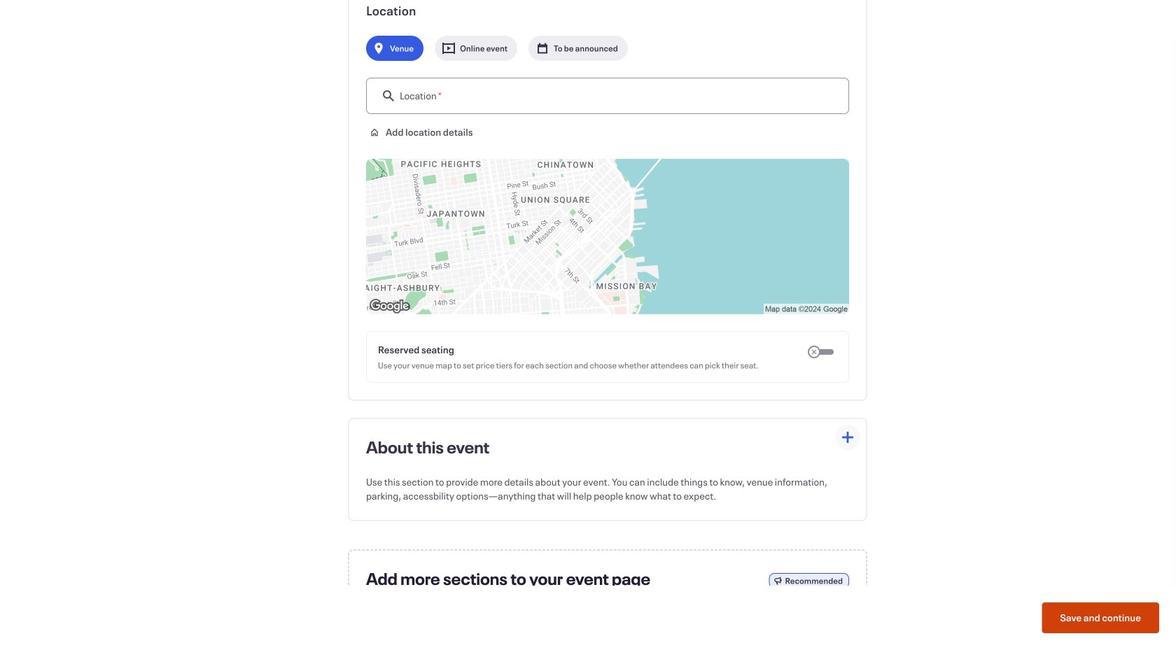 Task type: vqa. For each thing, say whether or not it's contained in the screenshot.
middle Other
no



Task type: locate. For each thing, give the bounding box(es) containing it.
Location text field
[[443, 78, 835, 114]]

None field
[[366, 78, 849, 117], [366, 78, 849, 117]]

none field location
[[366, 78, 849, 117]]

tab panel
[[366, 0, 849, 383]]



